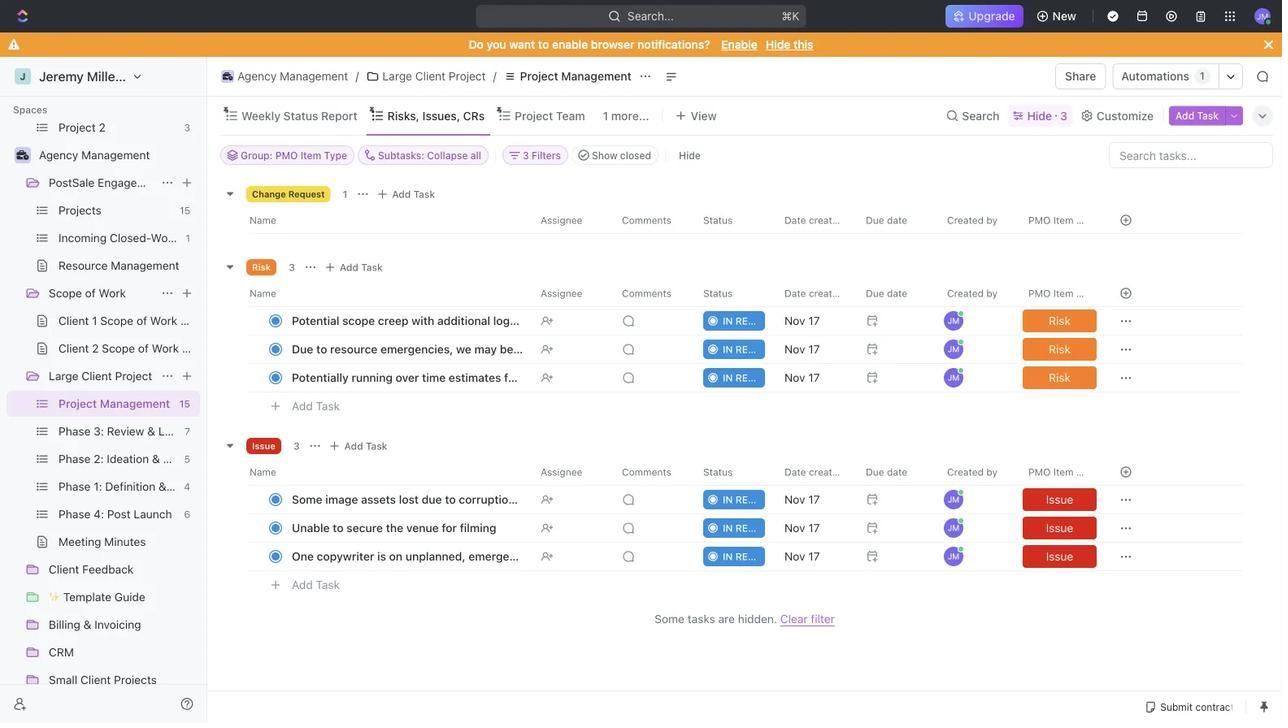 Task type: locate. For each thing, give the bounding box(es) containing it.
assignee button up designs
[[531, 281, 612, 307]]

management up phase 3: review & launch
[[100, 397, 170, 411]]

task up assets
[[366, 441, 387, 452]]

1 vertical spatial created by button
[[938, 281, 1019, 307]]

0 vertical spatial docs
[[180, 314, 207, 328]]

date created for issue
[[785, 467, 844, 478]]

hide for hide
[[679, 150, 701, 161]]

3 name from the top
[[250, 467, 276, 478]]

assignee button up media
[[531, 459, 612, 485]]

type for issue
[[1077, 467, 1099, 478]]

0 vertical spatial created by
[[947, 215, 998, 226]]

3 filters button
[[502, 146, 568, 165]]

comments
[[622, 215, 672, 226], [622, 288, 672, 299], [622, 467, 672, 478]]

0 vertical spatial name button
[[246, 207, 531, 233]]

1 vertical spatial pmo item type
[[1029, 288, 1099, 299]]

& right "review"
[[147, 425, 155, 438]]

0 vertical spatial due date
[[866, 215, 908, 226]]

in review for unable to secure the venue for filming
[[723, 523, 773, 534]]

1 issue button from the top
[[1020, 485, 1100, 515]]

some up unable
[[292, 493, 322, 507]]

0 vertical spatial of
[[85, 287, 96, 300]]

unable to secure the venue for filming
[[292, 522, 496, 535]]

browser
[[591, 38, 635, 51]]

5 in review from the top
[[723, 523, 773, 534]]

add additional logo design
[[292, 192, 435, 206]]

1 created by button from the top
[[938, 207, 1019, 233]]

pmo
[[275, 150, 298, 161], [1029, 215, 1051, 226], [1029, 288, 1051, 299], [1029, 467, 1051, 478]]

created for risk
[[809, 288, 844, 299]]

1 horizontal spatial agency management
[[237, 70, 348, 83]]

5 review from the top
[[736, 523, 773, 534]]

running down designs
[[516, 343, 558, 356]]

comments button up storage
[[612, 459, 694, 485]]

2 comments from the top
[[622, 288, 672, 299]]

& for definition
[[159, 480, 166, 494]]

2 pmo item type button from the top
[[1019, 281, 1100, 307]]

assignee down filters
[[541, 215, 583, 226]]

2 vertical spatial hide
[[679, 150, 701, 161]]

assignee button down filters
[[531, 207, 612, 233]]

by
[[987, 215, 998, 226], [987, 288, 998, 299], [987, 467, 998, 478]]

potential scope creep with additional logo designs
[[292, 314, 562, 328]]

0 vertical spatial created
[[947, 215, 984, 226]]

2 assignee button from the top
[[531, 281, 612, 307]]

1 comments from the top
[[622, 215, 672, 226]]

1
[[1200, 70, 1205, 82], [603, 109, 608, 122], [343, 189, 347, 200], [186, 233, 190, 244], [92, 314, 97, 328], [560, 343, 566, 356]]

2 vertical spatial created by button
[[938, 459, 1019, 485]]

0 vertical spatial pmo item type
[[1029, 215, 1099, 226]]

0 vertical spatial agency management
[[237, 70, 348, 83]]

phase 4: post launch
[[59, 508, 172, 521]]

schedule
[[640, 343, 689, 356]]

1 vertical spatial 2
[[92, 342, 99, 355]]

task down subtasks: collapse all
[[414, 189, 435, 200]]

want
[[509, 38, 535, 51]]

sidebar navigation
[[0, 4, 231, 724]]

1 assignee button from the top
[[531, 207, 612, 233]]

agency management inside the sidebar navigation
[[39, 148, 150, 162]]

1 vertical spatial logo
[[493, 314, 517, 328]]

due date for risk
[[866, 288, 908, 299]]

0 vertical spatial status button
[[694, 207, 775, 233]]

1 vertical spatial agency
[[39, 148, 78, 162]]

date for due to resource emergencies, we may be running 1 week behind schedule
[[785, 288, 806, 299]]

1 horizontal spatial running
[[516, 343, 558, 356]]

1 due date from the top
[[866, 215, 908, 226]]

billing & invoicing
[[49, 618, 141, 632]]

2 in review from the top
[[723, 344, 773, 355]]

3 due date from the top
[[866, 467, 908, 478]]

risk for 'due to resource emergencies, we may be running 1 week behind schedule' link
[[1049, 343, 1071, 356]]

docs up client 2 scope of work docs
[[180, 314, 207, 328]]

risk button for potentially running over time estimates for filming
[[1020, 363, 1100, 393]]

pmo item type for issue
[[1029, 467, 1099, 478]]

3 name button from the top
[[246, 459, 531, 485]]

phase for phase 3: review & launch
[[59, 425, 91, 438]]

3 created from the top
[[947, 467, 984, 478]]

phase left 3:
[[59, 425, 91, 438]]

work up client 2 scope of work docs
[[150, 314, 177, 328]]

hide inside button
[[679, 150, 701, 161]]

3 risk button from the top
[[1020, 363, 1100, 393]]

created by for risk
[[947, 288, 998, 299]]

jm
[[1257, 11, 1269, 21], [948, 316, 960, 326], [948, 345, 960, 354], [948, 373, 960, 383], [948, 495, 960, 505], [948, 524, 960, 533], [948, 552, 960, 561]]

1 vertical spatial hide
[[1027, 109, 1052, 122]]

jeremy miller's workspace
[[39, 69, 201, 84]]

3 assignee button from the top
[[531, 459, 612, 485]]

of down resource
[[85, 287, 96, 300]]

2 created from the top
[[809, 288, 844, 299]]

1 vertical spatial due date
[[866, 288, 908, 299]]

status button for due to resource emergencies, we may be running 1 week behind schedule
[[694, 281, 775, 307]]

3 date created button from the top
[[775, 459, 856, 485]]

1 horizontal spatial logo
[[493, 314, 517, 328]]

0 horizontal spatial hide
[[679, 150, 701, 161]]

agency management down the 'project 2'
[[39, 148, 150, 162]]

date created button
[[775, 207, 856, 233], [775, 281, 856, 307], [775, 459, 856, 485]]

3 pmo item type button from the top
[[1019, 459, 1100, 485]]

3 issue button from the top
[[1020, 542, 1100, 572]]

add down one
[[292, 579, 313, 592]]

2 in review button from the top
[[694, 335, 775, 364]]

some left tasks
[[655, 613, 685, 626]]

filters
[[532, 150, 561, 161]]

3 comments from the top
[[622, 467, 672, 478]]

0 vertical spatial assignee button
[[531, 207, 612, 233]]

3 status button from the top
[[694, 459, 775, 485]]

this
[[794, 38, 814, 51]]

created
[[809, 215, 844, 226], [809, 288, 844, 299], [809, 467, 844, 478]]

assignee button for filming
[[531, 459, 612, 485]]

2 vertical spatial name
[[250, 467, 276, 478]]

scope down scope of work link
[[100, 314, 133, 328]]

& for ideation
[[152, 453, 160, 466]]

sick
[[532, 550, 553, 564]]

projects link
[[59, 198, 173, 224]]

review for potentially running over time estimates for filming
[[736, 372, 773, 384]]

1 vertical spatial large client project link
[[49, 363, 154, 389]]

2 name from the top
[[250, 288, 276, 299]]

you
[[487, 38, 506, 51]]

1 vertical spatial for
[[442, 522, 457, 535]]

agency management link down the project 2 link
[[39, 142, 197, 168]]

1 right 'automations'
[[1200, 70, 1205, 82]]

weekly status report
[[242, 109, 358, 122]]

phase 3: review & launch link
[[59, 419, 197, 445]]

hide left this
[[766, 38, 791, 51]]

in for some image assets lost due to corruption in digital media storage
[[723, 494, 733, 506]]

assignee up digital
[[541, 467, 583, 478]]

2 created by button from the top
[[938, 281, 1019, 307]]

client 2 scope of work docs link
[[59, 336, 209, 362]]

2 status button from the top
[[694, 281, 775, 307]]

due
[[866, 215, 884, 226], [866, 288, 884, 299], [292, 343, 313, 356], [866, 467, 884, 478]]

2 vertical spatial created
[[947, 467, 984, 478]]

add task down one
[[292, 579, 340, 592]]

2 vertical spatial date created button
[[775, 459, 856, 485]]

add task down request
[[292, 221, 340, 234]]

name for due
[[250, 288, 276, 299]]

/ down you at the left of the page
[[493, 70, 497, 83]]

one copywriter is on unplanned, emergency sick leave
[[292, 550, 584, 564]]

potentially running over time estimates for filming link
[[288, 366, 559, 390]]

large client project down client 2 scope of work docs link
[[49, 370, 152, 383]]

agency management link up weekly status report link
[[217, 67, 352, 86]]

pmo item type button for issue
[[1019, 459, 1100, 485]]

4 review from the top
[[736, 494, 773, 506]]

2 created from the top
[[947, 288, 984, 299]]

add right change
[[292, 192, 313, 206]]

1 vertical spatial date created button
[[775, 281, 856, 307]]

1 risk button from the top
[[1020, 307, 1100, 336]]

0 vertical spatial some
[[292, 493, 322, 507]]

docs for client 2 scope of work docs
[[182, 342, 209, 355]]

client 1 scope of work docs
[[59, 314, 207, 328]]

work
[[99, 287, 126, 300], [150, 314, 177, 328], [152, 342, 179, 355]]

agency management up weekly status report link
[[237, 70, 348, 83]]

2 / from the left
[[493, 70, 497, 83]]

docs down client 1 scope of work docs link
[[182, 342, 209, 355]]

assignee button for be
[[531, 281, 612, 307]]

agency inside the sidebar navigation
[[39, 148, 78, 162]]

phase 2: ideation & production
[[59, 453, 220, 466]]

1 horizontal spatial /
[[493, 70, 497, 83]]

1 vertical spatial running
[[352, 371, 393, 385]]

due for risk
[[866, 288, 884, 299]]

0 vertical spatial comments
[[622, 215, 672, 226]]

name button up creep
[[246, 281, 531, 307]]

pmo item type button for risk
[[1019, 281, 1100, 307]]

1 vertical spatial scope
[[100, 314, 133, 328]]

project down jeremy
[[59, 121, 96, 134]]

to right want
[[538, 38, 549, 51]]

management
[[280, 70, 348, 83], [561, 70, 632, 83], [81, 148, 150, 162], [111, 259, 179, 272], [100, 397, 170, 411]]

scope of work link
[[49, 281, 154, 307]]

1 vertical spatial work
[[150, 314, 177, 328]]

0 vertical spatial 2
[[99, 121, 106, 134]]

of
[[85, 287, 96, 300], [137, 314, 147, 328], [138, 342, 149, 355]]

large down client 2 scope of work docs link
[[49, 370, 79, 383]]

2 date created button from the top
[[775, 281, 856, 307]]

1 pmo item type from the top
[[1029, 215, 1099, 226]]

risks, issues, crs
[[388, 109, 485, 122]]

comments up schedule
[[622, 288, 672, 299]]

over
[[396, 371, 419, 385]]

6 in review button from the top
[[694, 542, 775, 572]]

add down subtasks:
[[392, 189, 411, 200]]

1 horizontal spatial projects
[[114, 674, 157, 687]]

add up "image"
[[344, 441, 363, 452]]

corruption
[[459, 493, 515, 507]]

5 in review button from the top
[[694, 514, 775, 543]]

& left the 4
[[159, 480, 166, 494]]

of for 1
[[137, 314, 147, 328]]

phase for phase 2: ideation & production
[[59, 453, 91, 466]]

add task button down potentially
[[285, 397, 346, 416]]

3 in review button from the top
[[694, 363, 775, 393]]

1 name button from the top
[[246, 207, 531, 233]]

1 vertical spatial some
[[655, 613, 685, 626]]

0 horizontal spatial logo
[[372, 192, 396, 206]]

6 review from the top
[[736, 551, 773, 563]]

0 vertical spatial date created
[[785, 215, 844, 226]]

share button
[[1056, 63, 1106, 89]]

project inside the project team link
[[515, 109, 553, 122]]

2 review from the top
[[736, 344, 773, 355]]

1 vertical spatial assignee
[[541, 288, 583, 299]]

1 vertical spatial date created
[[785, 288, 844, 299]]

risk button for due to resource emergencies, we may be running 1 week behind schedule
[[1020, 335, 1100, 364]]

risk for potential scope creep with additional logo designs link
[[1049, 314, 1071, 328]]

0 horizontal spatial /
[[356, 70, 359, 83]]

4 phase from the top
[[59, 508, 91, 521]]

2 name button from the top
[[246, 281, 531, 307]]

1 pmo item type button from the top
[[1019, 207, 1100, 233]]

more...
[[611, 109, 649, 122]]

project management up "review"
[[59, 397, 170, 411]]

hide down view button
[[679, 150, 701, 161]]

collapse
[[427, 150, 468, 161]]

1 vertical spatial pmo item type button
[[1019, 281, 1100, 307]]

0 vertical spatial date created button
[[775, 207, 856, 233]]

0 vertical spatial running
[[516, 343, 558, 356]]

0 vertical spatial 15
[[180, 205, 190, 216]]

3 created by from the top
[[947, 467, 998, 478]]

1 name from the top
[[250, 215, 276, 226]]

2 vertical spatial comments button
[[612, 459, 694, 485]]

3 pmo item type from the top
[[1029, 467, 1099, 478]]

add task up search tasks... text field
[[1176, 110, 1219, 122]]

✨ template guide
[[49, 591, 145, 604]]

hide button
[[673, 146, 707, 165]]

2:
[[94, 453, 104, 466]]

large client project inside tree
[[49, 370, 152, 383]]

6 in review from the top
[[723, 551, 773, 563]]

view button
[[670, 104, 723, 127]]

1 vertical spatial created by
[[947, 288, 998, 299]]

2 assignee from the top
[[541, 288, 583, 299]]

name
[[250, 215, 276, 226], [250, 288, 276, 299], [250, 467, 276, 478]]

hide right search
[[1027, 109, 1052, 122]]

1 horizontal spatial filming
[[522, 371, 559, 385]]

large client project link down client 2 scope of work docs link
[[49, 363, 154, 389]]

in review button for one copywriter is on unplanned, emergency sick leave
[[694, 542, 775, 572]]

1 vertical spatial name
[[250, 288, 276, 299]]

2 date from the top
[[887, 288, 908, 299]]

agency right business time image
[[237, 70, 277, 83]]

deals
[[177, 231, 207, 245]]

pmo for issue
[[1029, 467, 1051, 478]]

1 vertical spatial agency management link
[[39, 142, 197, 168]]

feedback
[[82, 563, 134, 577]]

due to resource emergencies, we may be running 1 week behind schedule link
[[288, 338, 689, 361]]

task up search tasks... text field
[[1197, 110, 1219, 122]]

0 horizontal spatial running
[[352, 371, 393, 385]]

post
[[107, 508, 131, 521]]

filming for unable to secure the venue for filming
[[460, 522, 496, 535]]

2 vertical spatial due date
[[866, 467, 908, 478]]

due date for issue
[[866, 467, 908, 478]]

& right ideation
[[152, 453, 160, 466]]

jm for some image assets lost due to corruption in digital media storage
[[948, 495, 960, 505]]

business time image
[[17, 150, 29, 160]]

1 / from the left
[[356, 70, 359, 83]]

launch down phase 1: definition & onboarding link
[[134, 508, 172, 521]]

projects
[[59, 204, 101, 217], [114, 674, 157, 687]]

comments down closed
[[622, 215, 672, 226]]

some tasks are hidden. clear filter
[[655, 613, 835, 626]]

task down copywriter
[[316, 579, 340, 592]]

3 review from the top
[[736, 372, 773, 384]]

4 in review from the top
[[723, 494, 773, 506]]

0 vertical spatial projects
[[59, 204, 101, 217]]

3 date created from the top
[[785, 467, 844, 478]]

for right venue
[[442, 522, 457, 535]]

0 vertical spatial assignee
[[541, 215, 583, 226]]

in review button
[[694, 307, 775, 336], [694, 335, 775, 364], [694, 363, 775, 393], [694, 485, 775, 515], [694, 514, 775, 543], [694, 542, 775, 572]]

filming down designs
[[522, 371, 559, 385]]

issue for unable to secure the venue for filming
[[1046, 522, 1074, 535]]

3 assignee from the top
[[541, 467, 583, 478]]

comments button down closed
[[612, 207, 694, 233]]

date
[[887, 215, 908, 226], [887, 288, 908, 299], [887, 467, 908, 478]]

1 horizontal spatial agency
[[237, 70, 277, 83]]

2 vertical spatial pmo item type button
[[1019, 459, 1100, 485]]

0 vertical spatial agency management link
[[217, 67, 352, 86]]

logo up be
[[493, 314, 517, 328]]

on
[[389, 550, 403, 564]]

additional
[[316, 192, 369, 206], [437, 314, 490, 328]]

2 date created from the top
[[785, 288, 844, 299]]

0 vertical spatial by
[[987, 215, 998, 226]]

2 created by from the top
[[947, 288, 998, 299]]

3 by from the top
[[987, 467, 998, 478]]

3 date from the top
[[887, 467, 908, 478]]

2 due date from the top
[[866, 288, 908, 299]]

3 phase from the top
[[59, 480, 91, 494]]

3 in review from the top
[[723, 372, 773, 384]]

2 vertical spatial date
[[785, 467, 806, 478]]

pmo item type button
[[1019, 207, 1100, 233], [1019, 281, 1100, 307], [1019, 459, 1100, 485]]

1 date created button from the top
[[775, 207, 856, 233]]

1 left more...
[[603, 109, 608, 122]]

2 date from the top
[[785, 288, 806, 299]]

2
[[99, 121, 106, 134], [92, 342, 99, 355]]

postsale
[[49, 176, 95, 189]]

date created
[[785, 215, 844, 226], [785, 288, 844, 299], [785, 467, 844, 478]]

comments button
[[612, 207, 694, 233], [612, 281, 694, 307], [612, 459, 694, 485]]

date created for risk
[[785, 288, 844, 299]]

tree
[[7, 4, 231, 724]]

in for one copywriter is on unplanned, emergency sick leave
[[723, 551, 733, 563]]

0 horizontal spatial large client project
[[49, 370, 152, 383]]

0 horizontal spatial some
[[292, 493, 322, 507]]

1 vertical spatial large client project
[[49, 370, 152, 383]]

1 phase from the top
[[59, 425, 91, 438]]

risk button
[[1020, 307, 1100, 336], [1020, 335, 1100, 364], [1020, 363, 1100, 393]]

scope down resource
[[49, 287, 82, 300]]

2 vertical spatial date created
[[785, 467, 844, 478]]

to left secure
[[333, 522, 344, 535]]

2 down miller's
[[99, 121, 106, 134]]

1 horizontal spatial some
[[655, 613, 685, 626]]

4 in review button from the top
[[694, 485, 775, 515]]

1 vertical spatial by
[[987, 288, 998, 299]]

2 pmo item type from the top
[[1029, 288, 1099, 299]]

created for issue
[[809, 467, 844, 478]]

in review for potentially running over time estimates for filming
[[723, 372, 773, 384]]

0 horizontal spatial for
[[442, 522, 457, 535]]

1 vertical spatial agency management
[[39, 148, 150, 162]]

1 horizontal spatial large client project link
[[362, 67, 490, 86]]

hide
[[766, 38, 791, 51], [1027, 109, 1052, 122], [679, 150, 701, 161]]

2 vertical spatial created by
[[947, 467, 998, 478]]

assignee up designs
[[541, 288, 583, 299]]

additional inside 'add additional logo design' link
[[316, 192, 369, 206]]

comments for due to resource emergencies, we may be running 1 week behind schedule
[[622, 288, 672, 299]]

&
[[147, 425, 155, 438], [152, 453, 160, 466], [159, 480, 166, 494], [83, 618, 91, 632]]

project management down "enable"
[[520, 70, 632, 83]]

2 vertical spatial by
[[987, 467, 998, 478]]

phase left 1: at bottom left
[[59, 480, 91, 494]]

3 created by button from the top
[[938, 459, 1019, 485]]

0 vertical spatial for
[[504, 371, 519, 385]]

3 comments button from the top
[[612, 459, 694, 485]]

tara shultz's workspace, , element
[[15, 68, 31, 85]]

1 horizontal spatial additional
[[437, 314, 490, 328]]

due date button for issue
[[856, 459, 938, 485]]

for
[[504, 371, 519, 385], [442, 522, 457, 535]]

0 vertical spatial filming
[[522, 371, 559, 385]]

clear filter link
[[780, 613, 835, 627]]

with
[[412, 314, 434, 328]]

group:
[[241, 150, 273, 161]]

of down client 1 scope of work docs link
[[138, 342, 149, 355]]

docs
[[180, 314, 207, 328], [182, 342, 209, 355]]

0 horizontal spatial agency management
[[39, 148, 150, 162]]

for for venue
[[442, 522, 457, 535]]

created by for issue
[[947, 467, 998, 478]]

1 horizontal spatial project management link
[[500, 67, 636, 86]]

3 created from the top
[[809, 467, 844, 478]]

date
[[785, 215, 806, 226], [785, 288, 806, 299], [785, 467, 806, 478]]

jm for unable to secure the venue for filming
[[948, 524, 960, 533]]

1 vertical spatial comments button
[[612, 281, 694, 307]]

1 vertical spatial date
[[785, 288, 806, 299]]

management up weekly status report
[[280, 70, 348, 83]]

miller's
[[87, 69, 131, 84]]

work for 2
[[152, 342, 179, 355]]

3 date from the top
[[785, 467, 806, 478]]

1 vertical spatial date
[[887, 288, 908, 299]]

status for change request
[[703, 215, 733, 226]]

project management link
[[500, 67, 636, 86], [59, 391, 173, 417]]

assignee for be
[[541, 288, 583, 299]]

design
[[399, 192, 435, 206]]

projects up incoming
[[59, 204, 101, 217]]

postsale engagements link
[[49, 170, 169, 196]]

2 vertical spatial date
[[887, 467, 908, 478]]

secure
[[347, 522, 383, 535]]

2 by from the top
[[987, 288, 998, 299]]

2 vertical spatial comments
[[622, 467, 672, 478]]

logo left design
[[372, 192, 396, 206]]

risk
[[252, 262, 271, 273], [1049, 314, 1071, 328], [1049, 343, 1071, 356], [1049, 371, 1071, 385]]

comments up storage
[[622, 467, 672, 478]]

add task button
[[1169, 106, 1225, 126], [373, 185, 442, 204], [285, 218, 346, 237], [320, 258, 389, 277], [285, 397, 346, 416], [325, 437, 394, 456], [285, 576, 346, 595]]

2 due date button from the top
[[856, 281, 938, 307]]

comments button up schedule
[[612, 281, 694, 307]]

by for risk
[[987, 288, 998, 299]]

1 vertical spatial name button
[[246, 281, 531, 307]]

phase for phase 4: post launch
[[59, 508, 91, 521]]

launch
[[158, 425, 197, 438], [134, 508, 172, 521]]

0 horizontal spatial project management
[[59, 397, 170, 411]]

jm button for unable to secure the venue for filming
[[938, 514, 1019, 543]]

1 vertical spatial 15
[[179, 398, 190, 410]]

of up client 2 scope of work docs
[[137, 314, 147, 328]]

due for issue
[[866, 467, 884, 478]]

1 vertical spatial large
[[49, 370, 79, 383]]

1 vertical spatial due date button
[[856, 281, 938, 307]]

2 vertical spatial status button
[[694, 459, 775, 485]]

project 2 link
[[59, 115, 178, 141]]

4
[[184, 481, 190, 493]]

3 left filters
[[523, 150, 529, 161]]

work down client 1 scope of work docs link
[[152, 342, 179, 355]]

projects down the crm link
[[114, 674, 157, 687]]

of for 2
[[138, 342, 149, 355]]

2 phase from the top
[[59, 453, 91, 466]]

name button up assets
[[246, 459, 531, 485]]

image
[[325, 493, 358, 507]]

in review button for due to resource emergencies, we may be running 1 week behind schedule
[[694, 335, 775, 364]]

0 vertical spatial comments button
[[612, 207, 694, 233]]

0 vertical spatial created by button
[[938, 207, 1019, 233]]

3 due date button from the top
[[856, 459, 938, 485]]

add task down potentially
[[292, 400, 340, 413]]

0 vertical spatial hide
[[766, 38, 791, 51]]

project left team
[[515, 109, 553, 122]]

tasks
[[688, 613, 715, 626]]

2 comments button from the top
[[612, 281, 694, 307]]

add task button up scope
[[320, 258, 389, 277]]

2 risk button from the top
[[1020, 335, 1100, 364]]

2 vertical spatial assignee
[[541, 467, 583, 478]]

3 down the share button
[[1060, 109, 1068, 122]]

type for change request
[[1077, 215, 1099, 226]]

some for some image assets lost due to corruption in digital media storage
[[292, 493, 322, 507]]

status
[[283, 109, 318, 122], [703, 215, 733, 226], [703, 288, 733, 299], [703, 467, 733, 478]]

add up scope
[[340, 262, 359, 273]]

⌘k
[[782, 9, 800, 23]]



Task type: describe. For each thing, give the bounding box(es) containing it.
status for issue
[[703, 467, 733, 478]]

enable
[[552, 38, 588, 51]]

0 vertical spatial scope
[[49, 287, 82, 300]]

3 down potentially
[[293, 441, 300, 452]]

estimates
[[449, 371, 501, 385]]

add task down subtasks:
[[392, 189, 435, 200]]

task down request
[[316, 221, 340, 234]]

in for potentially running over time estimates for filming
[[723, 372, 733, 384]]

to up potentially
[[316, 343, 327, 356]]

task down potentially
[[316, 400, 340, 413]]

meeting
[[59, 535, 101, 549]]

15 for project management
[[179, 398, 190, 410]]

add task button down request
[[285, 218, 346, 237]]

in for due to resource emergencies, we may be running 1 week behind schedule
[[723, 344, 733, 355]]

1 left week
[[560, 343, 566, 356]]

show closed button
[[572, 146, 659, 165]]

filter
[[811, 613, 835, 626]]

jm for due to resource emergencies, we may be running 1 week behind schedule
[[948, 345, 960, 354]]

created for issue
[[947, 467, 984, 478]]

in review for due to resource emergencies, we may be running 1 week behind schedule
[[723, 344, 773, 355]]

add inside 'add additional logo design' link
[[292, 192, 313, 206]]

invoicing
[[95, 618, 141, 632]]

date for unable to secure the venue for filming
[[785, 467, 806, 478]]

1 date from the top
[[887, 215, 908, 226]]

incoming closed-won deals
[[59, 231, 207, 245]]

1 more...
[[603, 109, 649, 122]]

docs for client 1 scope of work docs
[[180, 314, 207, 328]]

jm button for potentially running over time estimates for filming
[[938, 363, 1019, 393]]

project down do
[[449, 70, 486, 83]]

j
[[20, 71, 26, 82]]

1 down scope of work link
[[92, 314, 97, 328]]

1 in review button from the top
[[694, 307, 775, 336]]

date for risk
[[887, 288, 908, 299]]

search
[[962, 109, 1000, 122]]

add task up assets
[[344, 441, 387, 452]]

& for review
[[147, 425, 155, 438]]

1 date created from the top
[[785, 215, 844, 226]]

status button for unable to secure the venue for filming
[[694, 459, 775, 485]]

large inside the sidebar navigation
[[49, 370, 79, 383]]

1 horizontal spatial project management
[[520, 70, 632, 83]]

closed-
[[110, 231, 151, 245]]

leave
[[556, 550, 584, 564]]

add task button down one
[[285, 576, 346, 595]]

unplanned,
[[406, 550, 466, 564]]

6
[[184, 509, 190, 520]]

type for risk
[[1077, 288, 1099, 299]]

in review button for potentially running over time estimates for filming
[[694, 363, 775, 393]]

pmo for risk
[[1029, 288, 1051, 299]]

1 right request
[[343, 189, 347, 200]]

1 in review from the top
[[723, 316, 773, 327]]

request
[[288, 189, 325, 200]]

minutes
[[104, 535, 146, 549]]

comments button for due to resource emergencies, we may be running 1 week behind schedule
[[612, 281, 694, 307]]

jm for potentially running over time estimates for filming
[[948, 373, 960, 383]]

notifications?
[[638, 38, 710, 51]]

clear
[[780, 613, 808, 626]]

add down request
[[292, 221, 313, 234]]

review for one copywriter is on unplanned, emergency sick leave
[[736, 551, 773, 563]]

0 horizontal spatial agency management link
[[39, 142, 197, 168]]

add task button up search tasks... text field
[[1169, 106, 1225, 126]]

project 2
[[59, 121, 106, 134]]

automations
[[1122, 70, 1190, 83]]

pmo for change request
[[1029, 215, 1051, 226]]

venue
[[406, 522, 439, 535]]

small client projects
[[49, 674, 157, 687]]

jm button for one copywriter is on unplanned, emergency sick leave
[[938, 542, 1019, 572]]

crs
[[463, 109, 485, 122]]

the
[[386, 522, 403, 535]]

in review button for unable to secure the venue for filming
[[694, 514, 775, 543]]

issue for some image assets lost due to corruption in digital media storage
[[1046, 493, 1074, 507]]

item for risk
[[1054, 288, 1074, 299]]

1 horizontal spatial hide
[[766, 38, 791, 51]]

resource management
[[59, 259, 179, 272]]

management down incoming closed-won deals link
[[111, 259, 179, 272]]

add task up scope
[[340, 262, 383, 273]]

due
[[422, 493, 442, 507]]

management down the project 2 link
[[81, 148, 150, 162]]

designs
[[520, 314, 562, 328]]

enable
[[721, 38, 758, 51]]

one copywriter is on unplanned, emergency sick leave link
[[288, 545, 584, 569]]

postsale engagements
[[49, 176, 169, 189]]

emergencies,
[[381, 343, 453, 356]]

1 vertical spatial project management link
[[59, 391, 173, 417]]

1 due date button from the top
[[856, 207, 938, 233]]

7
[[185, 426, 190, 437]]

✨
[[49, 591, 60, 604]]

client 1 scope of work docs link
[[59, 308, 207, 334]]

customize
[[1097, 109, 1154, 122]]

tree containing project 2
[[7, 4, 231, 724]]

add task button down subtasks:
[[373, 185, 442, 204]]

in review for one copywriter is on unplanned, emergency sick leave
[[723, 551, 773, 563]]

due for change request
[[866, 215, 884, 226]]

3 up potential
[[289, 262, 295, 273]]

behind
[[600, 343, 637, 356]]

created by button for issue
[[938, 459, 1019, 485]]

1 created from the top
[[809, 215, 844, 226]]

comments button for unable to secure the venue for filming
[[612, 459, 694, 485]]

subtasks: collapse all
[[378, 150, 481, 161]]

jm button for due to resource emergencies, we may be running 1 week behind schedule
[[938, 335, 1019, 364]]

group: pmo item type
[[241, 150, 347, 161]]

1 horizontal spatial large
[[382, 70, 412, 83]]

1 created by from the top
[[947, 215, 998, 226]]

work for 1
[[150, 314, 177, 328]]

1 vertical spatial launch
[[134, 508, 172, 521]]

task up scope
[[361, 262, 383, 273]]

to right due
[[445, 493, 456, 507]]

created for risk
[[947, 288, 984, 299]]

item for change request
[[1054, 215, 1074, 226]]

review
[[107, 425, 144, 438]]

project down client 2 scope of work docs link
[[115, 370, 152, 383]]

1 right won
[[186, 233, 190, 244]]

3 filters
[[523, 150, 561, 161]]

phase 1: definition & onboarding link
[[59, 474, 231, 500]]

client feedback link
[[49, 557, 197, 583]]

are
[[718, 613, 735, 626]]

scope for 2
[[102, 342, 135, 355]]

0 vertical spatial work
[[99, 287, 126, 300]]

15 for projects
[[180, 205, 190, 216]]

review for some image assets lost due to corruption in digital media storage
[[736, 494, 773, 506]]

customize button
[[1076, 104, 1159, 127]]

1 vertical spatial projects
[[114, 674, 157, 687]]

filming for potentially running over time estimates for filming
[[522, 371, 559, 385]]

1 assignee from the top
[[541, 215, 583, 226]]

due date button for risk
[[856, 281, 938, 307]]

in review button for some image assets lost due to corruption in digital media storage
[[694, 485, 775, 515]]

created by button for risk
[[938, 281, 1019, 307]]

lost
[[399, 493, 419, 507]]

pmo item type for risk
[[1029, 288, 1099, 299]]

issues,
[[423, 109, 460, 122]]

review for unable to secure the venue for filming
[[736, 523, 773, 534]]

scope for 1
[[100, 314, 133, 328]]

0 vertical spatial large client project link
[[362, 67, 490, 86]]

status for risk
[[703, 288, 733, 299]]

date for issue
[[887, 467, 908, 478]]

meeting minutes link
[[59, 529, 197, 555]]

0 vertical spatial large client project
[[382, 70, 486, 83]]

project inside the project 2 link
[[59, 121, 96, 134]]

issue button for in
[[1020, 485, 1100, 515]]

workspace
[[134, 69, 201, 84]]

1 inside dropdown button
[[603, 109, 608, 122]]

1 more... button
[[597, 104, 655, 127]]

1 comments button from the top
[[612, 207, 694, 233]]

4:
[[94, 508, 104, 521]]

business time image
[[223, 72, 233, 81]]

1 created from the top
[[947, 215, 984, 226]]

be
[[500, 343, 513, 356]]

2 for project
[[99, 121, 106, 134]]

1 status button from the top
[[694, 207, 775, 233]]

new
[[1053, 9, 1077, 23]]

management down 'browser'
[[561, 70, 632, 83]]

name button for emergencies,
[[246, 281, 531, 307]]

do
[[469, 38, 484, 51]]

scope of work
[[49, 287, 126, 300]]

jm for one copywriter is on unplanned, emergency sick leave
[[948, 552, 960, 561]]

by for issue
[[987, 467, 998, 478]]

risk for potentially running over time estimates for filming link
[[1049, 371, 1071, 385]]

some for some tasks are hidden. clear filter
[[655, 613, 685, 626]]

2 issue button from the top
[[1020, 514, 1100, 543]]

date created button for issue
[[775, 459, 856, 485]]

project management inside tree
[[59, 397, 170, 411]]

name button for the
[[246, 459, 531, 485]]

issue for one copywriter is on unplanned, emergency sick leave
[[1046, 550, 1074, 564]]

hidden.
[[738, 613, 777, 626]]

review for due to resource emergencies, we may be running 1 week behind schedule
[[736, 344, 773, 355]]

phase 1: definition & onboarding
[[59, 480, 231, 494]]

team
[[556, 109, 585, 122]]

assignee for filming
[[541, 467, 583, 478]]

& right 'billing'
[[83, 618, 91, 632]]

add down potentially
[[292, 400, 313, 413]]

resource
[[59, 259, 108, 272]]

0 horizontal spatial projects
[[59, 204, 101, 217]]

for for estimates
[[504, 371, 519, 385]]

in for unable to secure the venue for filming
[[723, 523, 733, 534]]

in review for some image assets lost due to corruption in digital media storage
[[723, 494, 773, 506]]

0 vertical spatial agency
[[237, 70, 277, 83]]

name for unable
[[250, 467, 276, 478]]

crm link
[[49, 640, 197, 666]]

all
[[471, 150, 481, 161]]

creep
[[378, 314, 409, 328]]

0 vertical spatial project management link
[[500, 67, 636, 86]]

1 by from the top
[[987, 215, 998, 226]]

additional inside potential scope creep with additional logo designs link
[[437, 314, 490, 328]]

0 vertical spatial logo
[[372, 192, 396, 206]]

report
[[321, 109, 358, 122]]

hide for hide 3
[[1027, 109, 1052, 122]]

upgrade
[[969, 9, 1015, 23]]

issue button for leave
[[1020, 542, 1100, 572]]

closed
[[620, 150, 651, 161]]

crm
[[49, 646, 74, 659]]

copywriter
[[317, 550, 374, 564]]

jeremy
[[39, 69, 84, 84]]

1 date from the top
[[785, 215, 806, 226]]

view
[[691, 109, 717, 122]]

1 horizontal spatial agency management link
[[217, 67, 352, 86]]

item for issue
[[1054, 467, 1074, 478]]

some image assets lost due to corruption in digital media storage link
[[288, 488, 644, 512]]

potential
[[292, 314, 339, 328]]

template
[[63, 591, 111, 604]]

billing
[[49, 618, 80, 632]]

risks, issues, crs link
[[384, 104, 485, 127]]

3 inside 3 filters dropdown button
[[523, 150, 529, 161]]

jm button for some image assets lost due to corruption in digital media storage
[[938, 485, 1019, 515]]

phase for phase 1: definition & onboarding
[[59, 480, 91, 494]]

project down want
[[520, 70, 558, 83]]

Search tasks... text field
[[1110, 143, 1273, 168]]

2 for client
[[92, 342, 99, 355]]

risks,
[[388, 109, 420, 122]]

project up 3:
[[59, 397, 97, 411]]

project team link
[[512, 104, 585, 127]]

add up search tasks... text field
[[1176, 110, 1195, 122]]

small client projects link
[[49, 668, 197, 694]]

view button
[[670, 97, 723, 135]]

1 review from the top
[[736, 316, 773, 327]]

onboarding
[[170, 480, 231, 494]]

0 vertical spatial launch
[[158, 425, 197, 438]]

3 inside tree
[[184, 122, 190, 133]]

date created button for risk
[[775, 281, 856, 307]]

add task button up "image"
[[325, 437, 394, 456]]

phase 4: post launch link
[[59, 502, 178, 528]]



Task type: vqa. For each thing, say whether or not it's contained in the screenshot.
Subtasks DROPDOWN BUTTON
no



